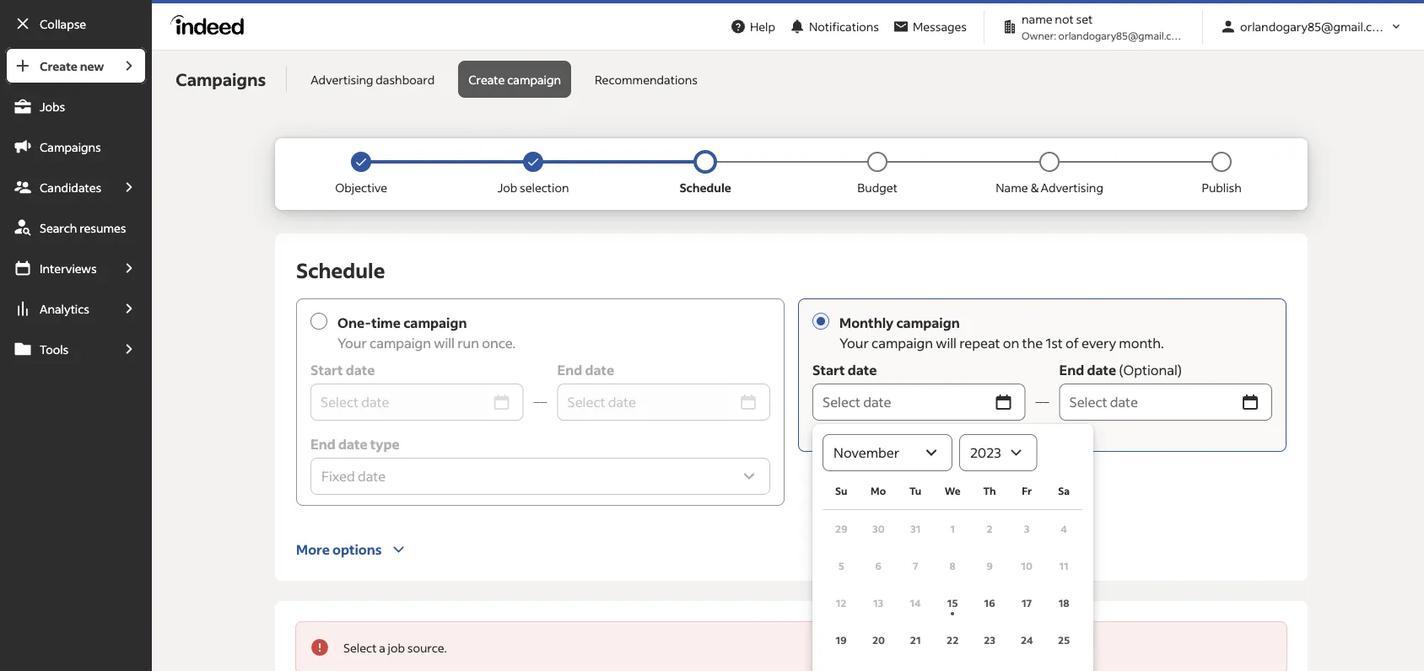 Task type: vqa. For each thing, say whether or not it's contained in the screenshot.


Task type: describe. For each thing, give the bounding box(es) containing it.
su
[[835, 485, 848, 498]]

31
[[911, 523, 921, 536]]

12
[[836, 597, 847, 610]]

more
[[296, 542, 330, 559]]

help button
[[723, 11, 782, 43]]

date for start date
[[848, 362, 877, 379]]

orlandogary85@gmail.com button
[[1214, 11, 1411, 43]]

end for end date (optional)
[[1060, 362, 1085, 379]]

orlandogary85@gmail.com inside 'dropdown button'
[[1241, 19, 1390, 35]]

name & advertising
[[996, 181, 1104, 196]]

resumes
[[79, 220, 126, 235]]

select a job source.
[[344, 641, 447, 657]]

3
[[1024, 523, 1030, 536]]

2
[[987, 523, 993, 536]]

will inside one-time campaign your campaign will run once.
[[434, 335, 455, 352]]

21
[[910, 634, 921, 647]]

we
[[945, 485, 961, 498]]

17
[[1022, 597, 1032, 610]]

5
[[839, 560, 845, 573]]

30
[[873, 523, 885, 536]]

more options
[[296, 542, 382, 559]]

10
[[1022, 560, 1033, 573]]

candidates link
[[5, 169, 112, 206]]

select
[[344, 641, 377, 657]]

time
[[372, 315, 401, 332]]

3 button
[[1009, 511, 1046, 548]]

(optional)
[[1119, 362, 1183, 379]]

tools link
[[5, 331, 112, 368]]

messages link
[[886, 11, 974, 43]]

18 button
[[1046, 585, 1083, 622]]

11 button
[[1046, 548, 1083, 585]]

source.
[[407, 641, 447, 657]]

24
[[1021, 634, 1034, 647]]

select a job source. group
[[295, 622, 1288, 672]]

29
[[836, 523, 848, 536]]

recommendations
[[595, 72, 698, 87]]

create new
[[40, 58, 104, 73]]

23 button
[[972, 622, 1009, 660]]

budget
[[858, 181, 898, 196]]

a
[[379, 641, 386, 657]]

messages
[[913, 19, 967, 35]]

one-time campaign your campaign will run once.
[[338, 315, 516, 352]]

1 vertical spatial schedule
[[296, 257, 385, 284]]

1st
[[1046, 335, 1063, 352]]

13
[[874, 597, 884, 610]]

20
[[873, 634, 885, 647]]

create new link
[[5, 47, 112, 84]]

10 button
[[1009, 548, 1046, 585]]

advertising inside advertising dashboard link
[[311, 72, 374, 87]]

14
[[910, 597, 921, 610]]

the
[[1023, 335, 1043, 352]]

more options button
[[296, 520, 409, 561]]

22
[[947, 634, 959, 647]]

20 button
[[860, 622, 897, 660]]

tools
[[40, 342, 69, 357]]

start date
[[813, 362, 877, 379]]

13 button
[[860, 585, 897, 622]]

date for end date type
[[338, 436, 368, 454]]

21 button
[[897, 622, 934, 660]]

6 button
[[860, 548, 897, 585]]

recommendations link
[[585, 61, 708, 98]]

dashboard
[[376, 72, 435, 87]]

name not set owner: orlandogary85@gmail.com element
[[995, 11, 1193, 43]]

16 button
[[972, 585, 1009, 622]]

your inside one-time campaign your campaign will run once.
[[338, 335, 367, 352]]

mo
[[871, 485, 886, 498]]

8 button
[[934, 548, 972, 585]]

17 button
[[1009, 585, 1046, 622]]

end date type
[[311, 436, 400, 454]]

every
[[1082, 335, 1117, 352]]

0 vertical spatial campaigns
[[176, 69, 266, 91]]

collapse
[[40, 16, 86, 31]]

end for end date type
[[311, 436, 336, 454]]

your inside "monthly campaign your campaign will repeat on the 1st of every month."
[[840, 335, 869, 352]]

create for create new
[[40, 58, 78, 73]]

2 button
[[972, 511, 1009, 548]]

candidates
[[40, 180, 101, 195]]

owner:
[[1022, 29, 1057, 42]]

on
[[1003, 335, 1020, 352]]

end date (optional)
[[1060, 362, 1183, 379]]

jobs link
[[5, 88, 147, 125]]

name
[[996, 181, 1029, 196]]

th
[[984, 485, 997, 498]]



Task type: locate. For each thing, give the bounding box(es) containing it.
selection
[[520, 181, 569, 196]]

create campaign link
[[458, 61, 571, 98]]

3 select date field from the left
[[1060, 384, 1236, 422]]

0 horizontal spatial orlandogary85@gmail.com
[[1059, 29, 1187, 42]]

11
[[1060, 560, 1069, 573]]

19 button
[[823, 622, 860, 660]]

0 horizontal spatial campaigns
[[40, 139, 101, 154]]

interviews link
[[5, 250, 112, 287]]

monthly
[[840, 315, 894, 332]]

jobs
[[40, 99, 65, 114]]

2 select date field from the left
[[558, 384, 734, 422]]

run
[[458, 335, 479, 352]]

once.
[[482, 335, 516, 352]]

0 horizontal spatial advertising
[[311, 72, 374, 87]]

4
[[1061, 523, 1068, 536]]

orlandogary85@gmail.com inside name not set owner: orlandogary85@gmail.com
[[1059, 29, 1187, 42]]

create left new
[[40, 58, 78, 73]]

end left 'type' at the bottom left of page
[[311, 436, 336, 454]]

analytics link
[[5, 290, 112, 327]]

1 horizontal spatial your
[[840, 335, 869, 352]]

1 vertical spatial end
[[311, 436, 336, 454]]

14 button
[[897, 585, 934, 622]]

job
[[388, 641, 405, 657]]

search
[[40, 220, 77, 235]]

8
[[950, 560, 956, 573]]

None radio
[[813, 314, 830, 330]]

create
[[40, 58, 78, 73], [469, 72, 505, 87]]

end down of
[[1060, 362, 1085, 379]]

1 horizontal spatial advertising
[[1041, 181, 1104, 196]]

0 horizontal spatial select date field
[[311, 384, 487, 422]]

orlandogary85@gmail.com
[[1241, 19, 1390, 35], [1059, 29, 1187, 42]]

1 horizontal spatial campaigns
[[176, 69, 266, 91]]

advertising dashboard
[[311, 72, 435, 87]]

set
[[1077, 12, 1093, 27]]

of
[[1066, 335, 1079, 352]]

date right the start
[[848, 362, 877, 379]]

month.
[[1119, 335, 1165, 352]]

2 horizontal spatial date
[[1087, 362, 1117, 379]]

grid containing su
[[823, 472, 1083, 672]]

0 horizontal spatial date
[[338, 436, 368, 454]]

name
[[1022, 12, 1053, 27]]

will inside "monthly campaign your campaign will repeat on the 1st of every month."
[[936, 335, 957, 352]]

notifications button
[[782, 8, 886, 46]]

monthly campaign your campaign will repeat on the 1st of every month.
[[840, 315, 1165, 352]]

campaigns up candidates
[[40, 139, 101, 154]]

30 button
[[860, 511, 897, 548]]

date for end date (optional)
[[1087, 362, 1117, 379]]

name not set owner: orlandogary85@gmail.com
[[1022, 12, 1187, 42]]

campaign
[[507, 72, 561, 87], [404, 315, 467, 332], [897, 315, 960, 332], [370, 335, 431, 352], [872, 335, 934, 352]]

7 button
[[897, 548, 934, 585]]

1 horizontal spatial will
[[936, 335, 957, 352]]

25 button
[[1046, 622, 1083, 660]]

15
[[948, 597, 958, 610]]

search resumes link
[[5, 209, 147, 246]]

campaigns link
[[5, 128, 147, 165]]

will left run
[[434, 335, 455, 352]]

create inside create campaign "link"
[[469, 72, 505, 87]]

indeed home image
[[171, 15, 252, 35]]

new
[[80, 58, 104, 73]]

job
[[498, 181, 518, 196]]

sa
[[1059, 485, 1070, 498]]

search resumes
[[40, 220, 126, 235]]

1
[[951, 523, 955, 536]]

29 button
[[823, 511, 860, 548]]

campaign inside create campaign "link"
[[507, 72, 561, 87]]

5 button
[[823, 548, 860, 585]]

choose a date image
[[994, 393, 1014, 413]]

0 horizontal spatial create
[[40, 58, 78, 73]]

7
[[913, 560, 919, 573]]

15 button
[[934, 585, 972, 622]]

advertising left the dashboard
[[311, 72, 374, 87]]

2 your from the left
[[840, 335, 869, 352]]

will
[[434, 335, 455, 352], [936, 335, 957, 352]]

None radio
[[311, 314, 328, 330]]

date
[[848, 362, 877, 379], [1087, 362, 1117, 379], [338, 436, 368, 454]]

1 horizontal spatial orlandogary85@gmail.com
[[1241, 19, 1390, 35]]

18
[[1059, 597, 1070, 610]]

one-
[[338, 315, 372, 332]]

Select date field
[[311, 384, 487, 422], [558, 384, 734, 422], [1060, 384, 1236, 422]]

0 vertical spatial advertising
[[311, 72, 374, 87]]

advertising right the & in the right of the page
[[1041, 181, 1104, 196]]

&
[[1031, 181, 1039, 196]]

will left repeat
[[936, 335, 957, 352]]

menu bar
[[0, 47, 152, 672]]

group
[[152, 0, 1425, 4]]

0 vertical spatial schedule
[[680, 181, 732, 196]]

menu bar containing create new
[[0, 47, 152, 672]]

1 horizontal spatial end
[[1060, 362, 1085, 379]]

1 horizontal spatial create
[[469, 72, 505, 87]]

1 vertical spatial campaigns
[[40, 139, 101, 154]]

6
[[876, 560, 882, 573]]

0 vertical spatial end
[[1060, 362, 1085, 379]]

repeat
[[960, 335, 1001, 352]]

date left 'type' at the bottom left of page
[[338, 436, 368, 454]]

12 button
[[823, 585, 860, 622]]

1 vertical spatial advertising
[[1041, 181, 1104, 196]]

1 select date field from the left
[[311, 384, 487, 422]]

create right the dashboard
[[469, 72, 505, 87]]

date down every
[[1087, 362, 1117, 379]]

collapse button
[[5, 5, 147, 42]]

1 horizontal spatial date
[[848, 362, 877, 379]]

0 horizontal spatial end
[[311, 436, 336, 454]]

campaigns down indeed home image
[[176, 69, 266, 91]]

choose a date image
[[1241, 393, 1261, 413]]

Start date field
[[813, 384, 989, 422]]

0 horizontal spatial will
[[434, 335, 455, 352]]

your down the monthly
[[840, 335, 869, 352]]

grid
[[823, 472, 1083, 672]]

24 button
[[1009, 622, 1046, 660]]

not
[[1055, 12, 1074, 27]]

help
[[750, 19, 776, 35]]

your down the one-
[[338, 335, 367, 352]]

9 button
[[972, 548, 1009, 585]]

type
[[370, 436, 400, 454]]

tu
[[910, 485, 922, 498]]

2 horizontal spatial select date field
[[1060, 384, 1236, 422]]

create inside create new link
[[40, 58, 78, 73]]

1 will from the left
[[434, 335, 455, 352]]

9
[[987, 560, 993, 573]]

31 button
[[897, 511, 934, 548]]

1 button
[[934, 511, 972, 548]]

2 will from the left
[[936, 335, 957, 352]]

0 horizontal spatial your
[[338, 335, 367, 352]]

0 horizontal spatial schedule
[[296, 257, 385, 284]]

end
[[1060, 362, 1085, 379], [311, 436, 336, 454]]

1 your from the left
[[338, 335, 367, 352]]

start
[[813, 362, 845, 379]]

interviews
[[40, 261, 97, 276]]

19
[[836, 634, 847, 647]]

create for create campaign
[[469, 72, 505, 87]]

1 horizontal spatial select date field
[[558, 384, 734, 422]]

1 horizontal spatial schedule
[[680, 181, 732, 196]]

objective
[[335, 181, 387, 196]]



